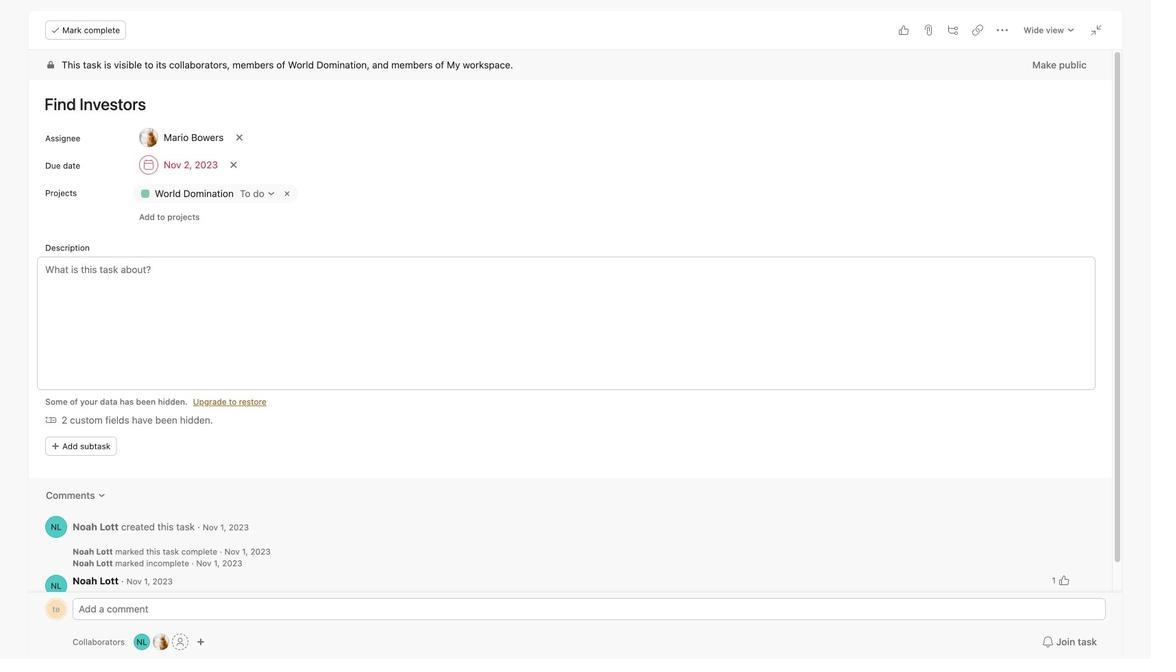 Task type: locate. For each thing, give the bounding box(es) containing it.
0 horizontal spatial add or remove collaborators image
[[134, 635, 150, 651]]

2 open user profile image from the top
[[45, 576, 67, 598]]

more actions for this task image
[[997, 25, 1008, 36]]

find investors dialog
[[29, 11, 1122, 660]]

Task Name text field
[[36, 88, 1096, 120]]

1 horizontal spatial add or remove collaborators image
[[153, 635, 169, 651]]

1 vertical spatial open user profile image
[[45, 576, 67, 598]]

add or remove collaborators image
[[134, 635, 150, 651], [153, 635, 169, 651]]

2 add or remove collaborators image from the left
[[153, 635, 169, 651]]

add subtask image
[[948, 25, 959, 36]]

open user profile image
[[45, 517, 67, 539], [45, 576, 67, 598]]

clear due date image
[[230, 161, 238, 169]]

0 vertical spatial open user profile image
[[45, 517, 67, 539]]

copy task link image
[[972, 25, 983, 36]]

remove image
[[282, 188, 293, 199]]

comments image
[[98, 492, 106, 500]]

main content
[[29, 50, 1112, 622]]



Task type: describe. For each thing, give the bounding box(es) containing it.
main content inside find investors dialog
[[29, 50, 1112, 622]]

1 like. click to like this task comment image
[[1059, 576, 1070, 587]]

collapse task pane image
[[1091, 25, 1102, 36]]

1 add or remove collaborators image from the left
[[134, 635, 150, 651]]

attachments: add a file to this task, find investors image
[[923, 25, 934, 36]]

0 likes. click to like this task image
[[898, 25, 909, 36]]

1 open user profile image from the top
[[45, 517, 67, 539]]

add or remove collaborators image
[[197, 639, 205, 647]]

remove assignee image
[[235, 134, 244, 142]]



Task type: vqa. For each thing, say whether or not it's contained in the screenshot.
0 Likes. Click To Like This Task image
yes



